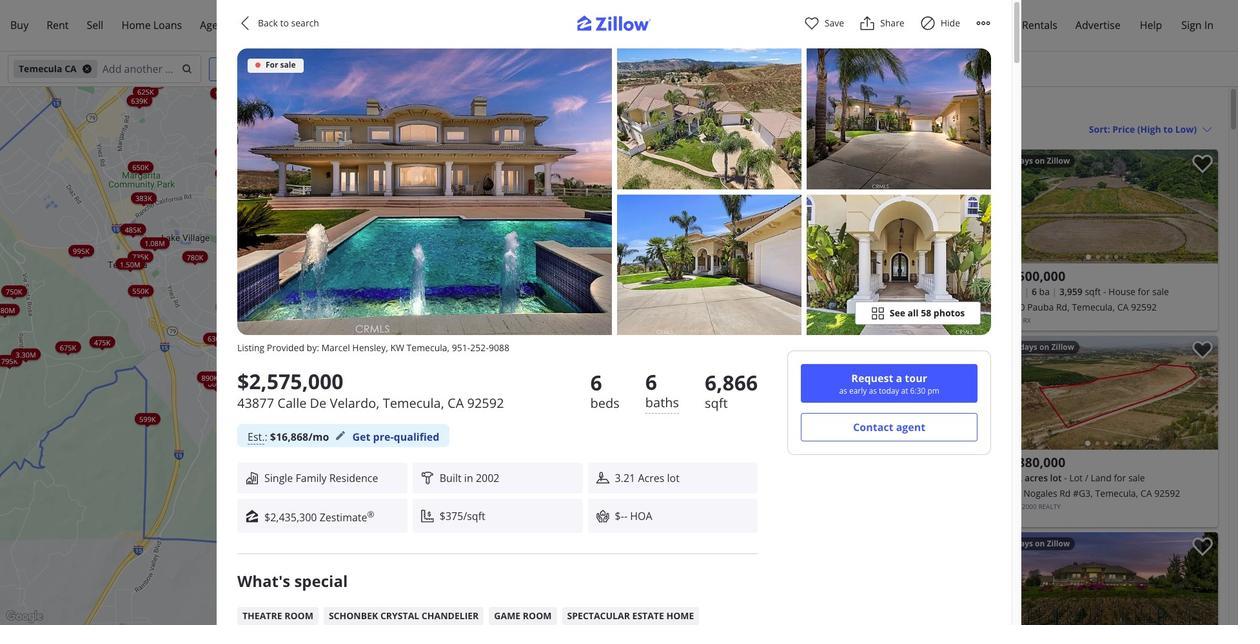 Task type: describe. For each thing, give the bounding box(es) containing it.
room for game room
[[523, 611, 552, 623]]

chevron left image inside property images, use arrow keys to navigate, image 1 of 72 group
[[772, 386, 787, 401]]

2 33068 regina dr, temecula, ca 92592 image from the left
[[470, 165, 655, 279]]

special
[[295, 571, 348, 593]]

insights tags list
[[237, 603, 758, 626]]

769k inside 3d tour 769k
[[362, 248, 378, 258]]

550k inside new 550k
[[314, 295, 331, 305]]

new 509k 3d tour
[[227, 130, 259, 362]]

price square feet image
[[421, 510, 435, 524]]

849k
[[352, 343, 368, 353]]

0 horizontal spatial lot
[[668, 472, 680, 486]]

a for report
[[718, 618, 722, 625]]

temecula, inside 0 los nogales rd #g3, temecula, ca 92592 remax 2000 realty
[[1096, 488, 1139, 500]]

sqft for 5,703
[[856, 286, 872, 298]]

$2,575,000 43877 calle de velardo, temecula, ca 92592
[[237, 368, 504, 412]]

1.08m link
[[140, 237, 170, 249]]

play image
[[296, 173, 304, 181]]

699k for the topmost 699k link
[[336, 270, 352, 280]]

report
[[698, 618, 717, 625]]

hoa image
[[596, 510, 610, 524]]

new for 509k
[[240, 130, 251, 136]]

0 vertical spatial chevron down image
[[462, 64, 472, 74]]

580k
[[280, 328, 296, 338]]

1 vertical spatial 825k link
[[411, 312, 436, 324]]

0 vertical spatial 795k link
[[312, 244, 337, 255]]

645k
[[644, 130, 660, 140]]

1 as from the left
[[840, 386, 848, 397]]

save this home image for chevron right image within property images, use arrow keys to navigate, image 1 of 5 group
[[1193, 341, 1214, 360]]

property images, use arrow keys to navigate, image 1 of 41 group
[[995, 150, 1219, 267]]

de inside 36400 de portola rd, temecula, ca 92592 seven gables real estate
[[799, 301, 810, 314]]

0 vertical spatial 825k link
[[273, 89, 298, 101]]

lot image
[[596, 472, 610, 486]]

zestimate
[[320, 511, 368, 525]]

0 vertical spatial 625k link
[[133, 85, 158, 97]]

robert
[[291, 332, 315, 341]]

sale for $11,000,000
[[924, 286, 940, 298]]

750k
[[6, 286, 22, 296]]

798k link
[[340, 422, 366, 434]]

1.50m 1.50m
[[270, 300, 560, 324]]

google image
[[3, 609, 46, 626]]

680k
[[278, 346, 295, 356]]

44225 sunset ter, temecula, ca 92590 image
[[765, 336, 990, 450]]

485k
[[125, 225, 141, 234]]

keyboard
[[511, 618, 538, 625]]

tour for 785k
[[355, 417, 368, 423]]

save this home image for chevron right image within property images, use arrow keys to navigate, image 1 of 36 group
[[444, 170, 465, 189]]

save this home image for chevron right icon at the right bottom of page
[[964, 341, 984, 360]]

475k link
[[89, 336, 115, 348]]

zillow right 68
[[1048, 539, 1071, 550]]

get
[[353, 430, 371, 445]]

889k
[[443, 335, 459, 345]]

zillow logo image
[[568, 15, 671, 38]]

1 horizontal spatial 639k link
[[281, 263, 306, 275]]

chevron left image left back
[[237, 15, 253, 31]]

840k
[[421, 320, 437, 330]]

799k for 799k 800k
[[312, 266, 329, 276]]

1.07m inside 3d tour 1.07m
[[366, 244, 386, 254]]

map
[[723, 618, 736, 625]]

tour for 724k
[[237, 371, 250, 377]]

save this home button for $5,880,000
[[1183, 336, 1219, 372]]

1.90m link
[[291, 189, 320, 201]]

close image
[[661, 106, 670, 115]]

sqft for 2,754
[[377, 301, 393, 314]]

save this home button for $11,000,000
[[953, 150, 990, 186]]

temecula, inside 33068 regina dr, temecula, ca 92592 robert cole properties
[[365, 317, 408, 329]]

585k link
[[245, 398, 271, 410]]

1.86m
[[390, 153, 411, 163]]

bds for $11,000,000
[[778, 286, 793, 298]]

keyboard shortcuts
[[511, 618, 567, 625]]

6 for 6 ba
[[1032, 286, 1038, 298]]

0 horizontal spatial 650k link
[[128, 161, 153, 173]]

lot inside $5,880,000 48.52 acres lot - lot / land for sale
[[1051, 472, 1063, 485]]

4 bds for $894,000
[[291, 301, 314, 314]]

days for $5,880,000
[[1020, 342, 1038, 353]]

950k link
[[556, 161, 581, 173]]

951-
[[452, 342, 471, 354]]

rd, inside 36400 de portola rd, temecula, ca 92592 seven gables real estate
[[845, 301, 859, 314]]

$-
[[615, 510, 625, 524]]

tour inside 180k 3d tour 4 units
[[253, 147, 265, 153]]

share
[[881, 17, 905, 29]]

game
[[495, 611, 521, 623]]

tour inside new 509k 3d tour
[[246, 356, 259, 362]]

hide image
[[921, 15, 936, 31]]

zillow for $5,880,000
[[1052, 342, 1075, 353]]

3d for 785k
[[348, 417, 354, 423]]

92592 inside "39100 pauba rd, temecula, ca 92592 realty rx"
[[1132, 301, 1158, 314]]

6 for 6 beds
[[591, 369, 603, 397]]

0 horizontal spatial 635k link
[[257, 245, 282, 257]]

ba for $894,000
[[331, 301, 342, 314]]

- for $11,000,000
[[875, 286, 878, 298]]

565k link
[[275, 325, 301, 337]]

sale inside $5,880,000 48.52 acres lot - lot / land for sale
[[1129, 472, 1146, 485]]

home loans
[[122, 18, 182, 32]]

252-
[[471, 342, 489, 354]]

ca inside 0 los nogales rd #g3, temecula, ca 92592 remax 2000 realty
[[1141, 488, 1153, 500]]

0 horizontal spatial 625k
[[137, 86, 154, 96]]

a for request
[[897, 372, 903, 386]]

tour for 1.07m
[[380, 239, 393, 245]]

walkthrough inside main content
[[809, 342, 860, 353]]

house type image
[[245, 472, 259, 486]]

1 horizontal spatial 625k
[[267, 266, 283, 276]]

1 horizontal spatial 650k
[[355, 293, 372, 303]]

grid image
[[872, 307, 885, 320]]

0 vertical spatial 799k link
[[318, 138, 344, 149]]

house for $894,000
[[400, 301, 427, 314]]

5,703 sqft
[[831, 286, 872, 298]]

walkthrough inside map region
[[329, 171, 380, 182]]

2
[[648, 510, 652, 519]]

temecula for temecula ca
[[19, 63, 62, 75]]

tour for 780k
[[289, 159, 301, 165]]

0 los nogales rd #g3, temecula, ca 92592 image
[[995, 336, 1219, 450]]

1 vertical spatial 795k link
[[0, 355, 22, 367]]

1.50m down '1.08m' link
[[120, 259, 140, 269]]

terms of use
[[652, 618, 690, 625]]

1.50m link down '1.08m' link
[[116, 258, 145, 270]]

$5,880,000 48.52 acres lot - lot / land for sale
[[1000, 454, 1146, 485]]

639k for the 639k link to the top
[[131, 96, 148, 105]]

1.08m
[[145, 238, 165, 248]]

1 1.07m from the top
[[366, 195, 386, 204]]

contact agent button
[[802, 414, 978, 442]]

11.0m
[[548, 214, 569, 224]]

2 units link
[[633, 509, 675, 520]]

for for $894,000
[[430, 301, 442, 314]]

save
[[825, 17, 845, 29]]

1 vertical spatial 795k
[[1, 356, 18, 366]]

sqft for 6,866
[[705, 395, 728, 412]]

back
[[258, 17, 278, 29]]

tour for 849k
[[363, 338, 375, 344]]

- for $9,500,000
[[1104, 286, 1107, 298]]

1 chevron down image from the left
[[258, 64, 269, 74]]

39100
[[1000, 301, 1026, 314]]

remove tag image
[[82, 64, 92, 74]]

more image
[[976, 15, 992, 31]]

- house for sale for $9,500,000
[[1104, 286, 1170, 298]]

view larger view of the 3 photo of this home image
[[807, 48, 992, 189]]

1.50m down 4.00m link
[[540, 300, 560, 310]]

3.50m link
[[514, 244, 543, 255]]

6:30
[[911, 386, 926, 397]]

terms of use link
[[652, 618, 690, 625]]

3,959
[[1060, 286, 1083, 298]]

825k for top 825k "link"
[[277, 90, 294, 100]]

0 vertical spatial 650k
[[132, 162, 149, 172]]

chevron left image for property images, use arrow keys to navigate, image 1 of 69 group
[[1001, 582, 1017, 598]]

900k
[[265, 394, 281, 404]]

error
[[738, 618, 751, 625]]

listing provided by: marcel hensley , kw temecula , 951-252-9088
[[237, 342, 510, 354]]

- house for sale for $894,000
[[395, 301, 461, 314]]

3.50m
[[519, 245, 539, 254]]

ca inside 33068 regina dr, temecula, ca 92592 robert cole properties
[[410, 317, 421, 329]]

699k for bottommost 699k link
[[344, 338, 361, 348]]

1.90m
[[295, 190, 316, 200]]

dr,
[[350, 317, 362, 329]]

chevron right image for $11,000,000
[[968, 199, 983, 215]]

request a tour as early as today at 6:30 pm
[[840, 372, 940, 397]]

sale for $894,000
[[444, 301, 461, 314]]

google
[[624, 618, 645, 625]]

days right 68
[[1016, 539, 1034, 550]]

video walkthrough inside map region
[[304, 171, 380, 182]]

1.50m link up 565k
[[265, 313, 294, 325]]

630k link
[[203, 333, 229, 345]]

4.00m
[[528, 264, 548, 274]]

0 vertical spatial 639k link
[[127, 95, 152, 106]]

on right 68
[[1036, 539, 1046, 550]]

chevron right image for $894,000
[[448, 215, 464, 230]]

39100 pauba rd, temecula, ca 92592 image
[[995, 150, 1219, 264]]

1.86m link
[[386, 152, 415, 164]]

1 horizontal spatial temecula
[[407, 342, 448, 354]]

899k
[[352, 409, 369, 419]]

3.30m
[[16, 350, 36, 359]]

#g3,
[[1074, 488, 1094, 500]]

37028 de portola rd, temecula, ca 92592 image
[[995, 533, 1219, 626]]

days for $9,500,000
[[1016, 156, 1034, 166]]

property images, use arrow keys to navigate, image 1 of 5 group
[[995, 336, 1219, 454]]

0 horizontal spatial 875k link
[[343, 397, 369, 409]]

935k
[[442, 333, 458, 343]]

house for $9,500,000
[[1109, 286, 1136, 298]]

3d for 780k
[[282, 159, 288, 165]]

use
[[679, 618, 690, 625]]

2 vertical spatial chevron down image
[[691, 599, 700, 608]]

3d for 850k
[[355, 405, 361, 411]]

request
[[852, 372, 894, 386]]

2 units
[[648, 510, 670, 519]]

6 for 6 baths
[[646, 368, 658, 396]]

3d for 769k
[[366, 242, 372, 248]]

92592 inside $2,575,000 43877 calle de velardo, temecula, ca 92592
[[467, 395, 504, 412]]

beds
[[591, 395, 620, 412]]

800k up "33068" at the left
[[302, 291, 318, 300]]

1.50m up 509k
[[215, 88, 235, 98]]

825k for the bottommost 825k "link"
[[415, 313, 432, 323]]

725k link
[[361, 262, 387, 274]]

spectacular estate home
[[568, 611, 695, 623]]

894k
[[369, 352, 386, 362]]

chevron right image
[[968, 386, 983, 401]]

785k inside 3d tour 785k
[[344, 423, 361, 432]]

180k link
[[223, 151, 249, 163]]

in
[[1205, 18, 1214, 32]]

1 vertical spatial chevron down image
[[1203, 124, 1213, 135]]

800k down 1.07m link
[[368, 210, 385, 220]]

1 horizontal spatial units
[[654, 510, 670, 519]]

shortcuts
[[539, 618, 567, 625]]

$2,435,300 zestimate ®
[[265, 509, 375, 525]]

3d tour 850k
[[351, 405, 374, 420]]

1 horizontal spatial 635k link
[[297, 254, 322, 266]]

1.25m link
[[467, 151, 497, 162]]

tour for 769k
[[373, 242, 385, 248]]

950k
[[560, 162, 577, 172]]

43877
[[237, 395, 274, 412]]

800k left 724k
[[208, 379, 225, 388]]

0 vertical spatial 699k link
[[331, 269, 357, 281]]

sale for $9,500,000
[[1153, 286, 1170, 298]]

- left hoa
[[625, 510, 628, 524]]

temecula, inside $2,575,000 43877 calle de velardo, temecula, ca 92592
[[383, 395, 445, 412]]

hensley
[[353, 342, 386, 354]]

save this home image for $9,500,000
[[1193, 155, 1214, 174]]

main navigation
[[0, 0, 1239, 52]]

- for $894,000
[[395, 301, 398, 314]]

2 , from the left
[[448, 342, 450, 354]]

ca inside $2,575,000 43877 calle de velardo, temecula, ca 92592
[[448, 395, 464, 412]]

635k for the leftmost 635k link
[[261, 246, 278, 256]]

1 vertical spatial 625k link
[[262, 265, 288, 277]]

1.50m link down 4.00m link
[[535, 299, 565, 311]]

view larger view of the 5 photo of this home image
[[807, 195, 992, 336]]

view larger view of the 2 photo of this home image
[[617, 48, 802, 189]]

4.89m
[[590, 199, 610, 209]]

275k
[[424, 412, 441, 422]]

by:
[[307, 342, 319, 354]]

0 vertical spatial 790k
[[348, 441, 365, 451]]

save this home button for $894,000
[[434, 165, 470, 201]]

temecula, inside 36400 de portola rd, temecula, ca 92592 seven gables real estate
[[861, 301, 904, 314]]

terms
[[652, 618, 670, 625]]

5.20m link
[[474, 196, 503, 208]]

theatre room
[[243, 611, 314, 623]]

sqft for 3,959
[[1086, 286, 1102, 298]]

$6,799,000
[[770, 454, 837, 472]]

4 up 36400
[[770, 286, 776, 298]]

new for 615k
[[281, 244, 291, 250]]

780k link
[[182, 251, 208, 263]]

house for $11,000,000
[[880, 286, 907, 298]]



Task type: vqa. For each thing, say whether or not it's contained in the screenshot.
the rightmost 650K link
yes



Task type: locate. For each thing, give the bounding box(es) containing it.
0 horizontal spatial save this home image
[[964, 155, 984, 174]]

0 vertical spatial 785k
[[318, 379, 335, 389]]

$5,880,000
[[1000, 454, 1066, 472]]

550k 559k
[[307, 293, 420, 318]]

ba for $9,500,000
[[1040, 286, 1050, 298]]

units right 2
[[654, 510, 670, 519]]

- house for sale for $11,000,000
[[875, 286, 940, 298]]

345k
[[614, 248, 631, 258]]

chevron right image inside property images, use arrow keys to navigate, image 1 of 41 group
[[1197, 199, 1212, 215]]

walkthrough up 1.07m link
[[329, 171, 380, 182]]

3d inside 3d tour 1.07m
[[373, 239, 379, 245]]

view larger view of the 4 photo of this home image
[[617, 195, 802, 336]]

save this home image inside map region
[[444, 170, 465, 189]]

785k inside the 785k 788k
[[318, 379, 335, 389]]

hide
[[941, 17, 961, 29]]

980k
[[612, 241, 629, 251]]

de down 785k link
[[310, 395, 327, 412]]

on right 490
[[1040, 342, 1050, 353]]

0 horizontal spatial rd,
[[845, 301, 859, 314]]

4 inside 180k 3d tour 4 units
[[236, 153, 240, 162]]

homes
[[898, 99, 941, 117]]

video walkthrough
[[304, 171, 380, 182], [783, 342, 860, 353]]

1 , from the left
[[386, 342, 388, 354]]

chevron left image for property images, use arrow keys to navigate, image 1 of 21 group
[[772, 199, 787, 215]]

tour inside "3d tour 724k"
[[237, 371, 250, 377]]

early
[[850, 386, 867, 397]]

875k for rightmost 875k link
[[420, 316, 436, 325]]

0 horizontal spatial as
[[840, 386, 848, 397]]

bds up 36400
[[778, 286, 793, 298]]

lot right acres
[[668, 472, 680, 486]]

lot
[[1070, 472, 1083, 485]]

1 room from the left
[[285, 611, 314, 623]]

temecula ca luxury homes
[[768, 99, 941, 117]]

new for 550k
[[327, 290, 338, 295]]

670k link
[[266, 334, 291, 345]]

3d tour 780k
[[278, 159, 301, 175]]

realty inside "39100 pauba rd, temecula, ca 92592 realty rx"
[[1000, 316, 1022, 325]]

chevron left image
[[237, 15, 253, 31], [772, 199, 787, 215], [292, 215, 308, 230], [1001, 582, 1017, 598]]

temecula, up 'qualified'
[[383, 395, 445, 412]]

630k
[[208, 334, 224, 344]]

ca inside "39100 pauba rd, temecula, ca 92592 realty rx"
[[1118, 301, 1129, 314]]

as right early
[[869, 386, 877, 397]]

4 bds up "33068" at the left
[[291, 301, 314, 314]]

for right land
[[1115, 472, 1127, 485]]

sale up see all 58 photos
[[924, 286, 940, 298]]

900k link
[[260, 393, 286, 405]]

video right the play image
[[306, 171, 327, 182]]

9088
[[489, 342, 510, 354]]

sqft up 33068 regina dr, temecula, ca 92592 'link'
[[377, 301, 393, 314]]

1.10m
[[426, 349, 447, 359]]

zillow right the 41 on the right top of page
[[1048, 156, 1071, 166]]

zillow for $9,500,000
[[1048, 156, 1071, 166]]

2 horizontal spatial chevron down image
[[1203, 124, 1213, 135]]

2 rd, from the left
[[1057, 301, 1070, 314]]

0 horizontal spatial 825k
[[277, 90, 294, 100]]

590k
[[297, 261, 313, 271]]

sqft up 39100 pauba rd, temecula, ca 92592 "link"
[[1086, 286, 1102, 298]]

on right the 41 on the right top of page
[[1036, 156, 1046, 166]]

realty down 39100
[[1000, 316, 1022, 325]]

635k for right 635k link
[[301, 255, 318, 265]]

days right the 41 on the right top of page
[[1016, 156, 1034, 166]]

0 horizontal spatial video
[[306, 171, 327, 182]]

2000
[[1023, 503, 1037, 512]]

0 horizontal spatial video walkthrough
[[304, 171, 380, 182]]

tour inside "3d tour 780k"
[[289, 159, 301, 165]]

1 horizontal spatial 825k
[[415, 313, 432, 323]]

sale up 0 los nogales rd #g3, temecula, ca 92592 link
[[1129, 472, 1146, 485]]

3d tour 1.07m
[[366, 239, 393, 254]]

1 vertical spatial temecula
[[768, 99, 828, 117]]

seven
[[770, 316, 790, 325]]

remove boundary button
[[562, 97, 682, 123]]

640k link
[[271, 116, 296, 127]]

0 vertical spatial walkthrough
[[329, 171, 380, 182]]

bds inside map region
[[298, 301, 314, 314]]

for inside $5,880,000 48.52 acres lot - lot / land for sale
[[1115, 472, 1127, 485]]

zillow logo image
[[245, 510, 259, 524]]

0 horizontal spatial de
[[310, 395, 327, 412]]

chevron right image inside property images, use arrow keys to navigate, image 1 of 21 group
[[968, 199, 983, 215]]

1 horizontal spatial 625k link
[[262, 265, 288, 277]]

0 vertical spatial units
[[242, 153, 258, 162]]

3
[[323, 301, 329, 314]]

0 vertical spatial de
[[799, 301, 810, 314]]

0
[[1000, 488, 1005, 500]]

799k inside 799k 800k
[[312, 266, 329, 276]]

1 horizontal spatial 875k
[[420, 316, 436, 325]]

ca inside filters element
[[65, 63, 77, 75]]

1.07m up the 759k link
[[366, 244, 386, 254]]

/
[[1086, 472, 1089, 485]]

1 horizontal spatial walkthrough
[[809, 342, 860, 353]]

1 vertical spatial 639k
[[285, 264, 302, 274]]

2 1.07m from the top
[[366, 244, 386, 254]]

1 vertical spatial 4 bds
[[291, 301, 314, 314]]

built in 2002
[[440, 472, 500, 486]]

sqft up "36400 de portola rd, temecula, ca 92592" link on the right
[[856, 286, 872, 298]]

for up 840k link
[[430, 301, 442, 314]]

chevron right image inside property images, use arrow keys to navigate, image 1 of 36 group
[[448, 215, 464, 230]]

new up 180k 3d tour 4 units
[[240, 130, 251, 136]]

tour for 850k
[[362, 405, 374, 411]]

map region
[[0, 49, 918, 626]]

contact agent
[[854, 421, 926, 435]]

- up 39100 pauba rd, temecula, ca 92592 "link"
[[1104, 286, 1107, 298]]

4 bds
[[770, 286, 793, 298], [291, 301, 314, 314]]

559k
[[403, 308, 420, 318]]

1 horizontal spatial video walkthrough
[[783, 342, 860, 353]]

800k inside 799k 800k
[[329, 403, 345, 413]]

$16,868/mo
[[270, 430, 329, 445]]

0 vertical spatial video walkthrough
[[304, 171, 380, 182]]

0 horizontal spatial 4 bds
[[291, 301, 314, 314]]

manage rentals
[[982, 18, 1058, 32]]

0 vertical spatial 780k
[[278, 165, 294, 175]]

bds right '5' at top right
[[1007, 286, 1023, 298]]

luxury
[[851, 99, 894, 117]]

799k up $894,000
[[312, 266, 329, 276]]

property images, use arrow keys to navigate, image 1 of 21 group
[[765, 150, 990, 267]]

0 los nogales rd #g3, temecula, ca 92592 link
[[1000, 487, 1214, 502]]

:
[[265, 430, 268, 445]]

799k up the 788k link
[[323, 139, 339, 148]]

1 vertical spatial 799k link
[[308, 265, 333, 277]]

4 bds up 36400
[[770, 286, 793, 298]]

advertise
[[1076, 18, 1121, 32]]

chevron left image right chevron right icon at the right bottom of page
[[1001, 386, 1017, 401]]

0 horizontal spatial 785k
[[318, 379, 335, 389]]

1 vertical spatial walkthrough
[[809, 342, 860, 353]]

2 horizontal spatial ba
[[1040, 286, 1050, 298]]

ba down $11,000,000
[[811, 286, 821, 298]]

on right the 80
[[806, 156, 816, 166]]

sqft
[[856, 286, 872, 298], [1086, 286, 1102, 298], [377, 301, 393, 314], [705, 395, 728, 412]]

799k inside 'link'
[[323, 139, 339, 148]]

780k inside "3d tour 780k"
[[278, 165, 294, 175]]

4 chevron down image from the left
[[640, 64, 651, 74]]

heart image
[[805, 15, 820, 31]]

92592 inside 0 los nogales rd #g3, temecula, ca 92592 remax 2000 realty
[[1155, 488, 1181, 500]]

3d inside "3d tour 724k"
[[230, 371, 236, 377]]

tour inside 3d tour 785k
[[355, 417, 368, 423]]

845k
[[304, 433, 321, 443]]

walkthrough down estate
[[809, 342, 860, 353]]

on for $11,000,000
[[806, 156, 816, 166]]

699k link up 1.19m
[[340, 337, 365, 349]]

650k
[[132, 162, 149, 172], [355, 293, 372, 303]]

agent
[[200, 18, 228, 32]]

edit image
[[336, 431, 346, 441]]

80
[[776, 156, 784, 166]]

1 vertical spatial 650k link
[[351, 292, 376, 304]]

chevron left image for $9,500,000
[[1001, 199, 1017, 215]]

1 horizontal spatial bds
[[778, 286, 793, 298]]

rd, down 3,959
[[1057, 301, 1070, 314]]

nogales
[[1024, 488, 1058, 500]]

home loans link
[[113, 10, 191, 41]]

units inside 180k 3d tour 4 units
[[242, 153, 258, 162]]

1 horizontal spatial chevron down image
[[691, 599, 700, 608]]

0 horizontal spatial room
[[285, 611, 314, 623]]

3d inside 3d tour 850k
[[355, 405, 361, 411]]

0 vertical spatial video
[[306, 171, 327, 182]]

filters element
[[0, 52, 1239, 87]]

ba right the 3
[[331, 301, 342, 314]]

realty down nogales on the bottom right
[[1039, 503, 1061, 512]]

zillow for $11,000,000
[[818, 156, 841, 166]]

ca inside 36400 de portola rd, temecula, ca 92592 seven gables real estate
[[907, 301, 918, 314]]

1.07m link
[[361, 194, 390, 205]]

chevron down image
[[462, 64, 472, 74], [1203, 124, 1213, 135], [691, 599, 700, 608]]

980k 995k
[[73, 241, 629, 256]]

de
[[799, 301, 810, 314], [310, 395, 327, 412]]

rd, up estate
[[845, 301, 859, 314]]

new inside new 550k
[[327, 290, 338, 295]]

3d inside 3d tour 769k
[[366, 242, 372, 248]]

a inside request a tour as early as today at 6:30 pm
[[897, 372, 903, 386]]

735k link
[[128, 251, 153, 263]]

chevron right image inside property images, use arrow keys to navigate, image 1 of 69 group
[[1197, 582, 1212, 598]]

490
[[1005, 342, 1018, 353]]

800k left 850k
[[329, 403, 345, 413]]

1 vertical spatial 625k
[[267, 266, 283, 276]]

799k link
[[318, 138, 344, 149], [308, 265, 333, 277]]

properties
[[335, 332, 371, 341]]

785k 788k
[[318, 164, 348, 389]]

temecula inside filters element
[[19, 63, 62, 75]]

639k link
[[127, 95, 152, 106], [281, 263, 306, 275]]

699k link down 980k 995k
[[331, 269, 357, 281]]

temecula, down 3,959 sqft
[[1073, 301, 1116, 314]]

4 bds inside main content
[[770, 286, 793, 298]]

de inside $2,575,000 43877 calle de velardo, temecula, ca 92592
[[310, 395, 327, 412]]

1.50m link up 509k
[[210, 87, 240, 99]]

video walkthrough down real
[[783, 342, 860, 353]]

for for $9,500,000
[[1139, 286, 1151, 298]]

1 horizontal spatial 4 bds
[[770, 286, 793, 298]]

save button
[[805, 15, 845, 31]]

639k for the right the 639k link
[[285, 264, 302, 274]]

chevron left image down 68
[[1001, 582, 1017, 598]]

1 vertical spatial 639k link
[[281, 263, 306, 275]]

2 horizontal spatial house
[[1109, 286, 1136, 298]]

0 vertical spatial a
[[897, 372, 903, 386]]

chevron left image for property images, use arrow keys to navigate, image 1 of 36 group
[[292, 215, 308, 230]]

chevron left image for $5,880,000
[[1001, 386, 1017, 401]]

on
[[806, 156, 816, 166], [1036, 156, 1046, 166], [1040, 342, 1050, 353], [1036, 539, 1046, 550]]

1 vertical spatial 1.07m
[[366, 244, 386, 254]]

799k for 799k
[[323, 139, 339, 148]]

650k up dr, at the bottom left of the page
[[355, 293, 372, 303]]

main content
[[755, 87, 1229, 626]]

1 horizontal spatial 650k link
[[351, 292, 376, 304]]

560k
[[404, 309, 421, 319]]

video inside map region
[[306, 171, 327, 182]]

780k
[[278, 165, 294, 175], [187, 252, 203, 262]]

1 vertical spatial 875k link
[[343, 397, 369, 409]]

0 vertical spatial 875k link
[[415, 315, 441, 326]]

tour inside 3d tour 850k
[[362, 405, 374, 411]]

3.21 acres lot
[[615, 472, 680, 486]]

to
[[280, 17, 289, 29]]

6 inside 6 baths
[[646, 368, 658, 396]]

portola
[[813, 301, 843, 314]]

zillow down "39100 pauba rd, temecula, ca 92592 realty rx"
[[1052, 342, 1075, 353]]

2 as from the left
[[869, 386, 877, 397]]

1.07m down 2.25m
[[366, 195, 386, 204]]

temecula
[[19, 63, 62, 75], [768, 99, 828, 117], [407, 342, 448, 354]]

chevron down image
[[258, 64, 269, 74], [341, 64, 351, 74], [562, 64, 572, 74], [640, 64, 651, 74]]

635k link right 600k
[[297, 254, 322, 266]]

temecula inside main content
[[768, 99, 828, 117]]

2 room from the left
[[523, 611, 552, 623]]

1 horizontal spatial rd,
[[1057, 301, 1070, 314]]

rent
[[47, 18, 69, 32]]

days right 490
[[1020, 342, 1038, 353]]

game room list item
[[489, 608, 557, 626]]

1 vertical spatial 785k
[[344, 423, 361, 432]]

bds up "33068" at the left
[[298, 301, 314, 314]]

ba inside map region
[[331, 301, 342, 314]]

875k for 875k link to the left
[[348, 398, 364, 408]]

new inside new 509k 3d tour
[[240, 130, 251, 136]]

2 save this home image from the left
[[1193, 155, 1214, 174]]

1 horizontal spatial 639k
[[285, 264, 302, 274]]

at
[[902, 386, 909, 397]]

share image
[[860, 15, 876, 31]]

view larger view of the 1 photo of this home image
[[237, 48, 612, 336]]

0 horizontal spatial 625k link
[[133, 85, 158, 97]]

1 vertical spatial 799k
[[312, 266, 329, 276]]

795k
[[316, 245, 333, 254], [1, 356, 18, 366]]

0 horizontal spatial 639k
[[131, 96, 148, 105]]

0 vertical spatial 875k
[[420, 316, 436, 325]]

1 vertical spatial video walkthrough
[[783, 342, 860, 353]]

3 chevron down image from the left
[[562, 64, 572, 74]]

for up the all
[[909, 286, 921, 298]]

3d for 1.07m
[[373, 239, 379, 245]]

sqft inside 6,866 sqft
[[705, 395, 728, 412]]

a left map
[[718, 618, 722, 625]]

property images, use arrow keys to navigate, image 1 of 72 group
[[765, 336, 990, 454]]

property images, use arrow keys to navigate, image 1 of 36 group
[[101, 165, 655, 281]]

sign
[[1182, 18, 1203, 32]]

rd, inside "39100 pauba rd, temecula, ca 92592 realty rx"
[[1057, 301, 1070, 314]]

790k link down 798k link
[[344, 440, 369, 452]]

chevron left image inside property images, use arrow keys to navigate, image 1 of 36 group
[[292, 215, 308, 230]]

est.
[[248, 430, 265, 445]]

4 bds for $11,000,000
[[770, 286, 793, 298]]

0 horizontal spatial temecula
[[19, 63, 62, 75]]

sign in link
[[1173, 10, 1223, 41]]

chevron left image inside property images, use arrow keys to navigate, image 1 of 21 group
[[772, 199, 787, 215]]

33068 regina dr, temecula, ca 92592 image
[[286, 165, 470, 279], [470, 165, 655, 279]]

help
[[1141, 18, 1163, 32]]

sale inside map region
[[444, 301, 461, 314]]

schonbek crystal chandelier list item
[[324, 608, 484, 626]]

0 horizontal spatial - house for sale
[[395, 301, 461, 314]]

save this home button for $9,500,000
[[1183, 150, 1219, 186]]

chevron left image inside property images, use arrow keys to navigate, image 1 of 69 group
[[1001, 582, 1017, 598]]

790k link left ®
[[332, 504, 357, 515]]

1 horizontal spatial 875k link
[[415, 315, 441, 326]]

schonbek
[[329, 611, 378, 623]]

0 vertical spatial 1.07m
[[366, 195, 386, 204]]

4 bds inside map region
[[291, 301, 314, 314]]

contact
[[854, 421, 894, 435]]

search image
[[182, 64, 192, 74]]

hammer image
[[421, 472, 435, 486]]

180k 3d tour 4 units
[[228, 147, 265, 162]]

ba for $11,000,000
[[811, 286, 821, 298]]

800k up 640k link
[[272, 91, 288, 100]]

chevron right image inside property images, use arrow keys to navigate, image 1 of 5 group
[[1197, 386, 1212, 401]]

759k link
[[356, 257, 382, 269]]

zillow right the 80
[[818, 156, 841, 166]]

on for $9,500,000
[[1036, 156, 1046, 166]]

3d inside "3d tour 780k"
[[282, 159, 288, 165]]

de up 'gables'
[[799, 301, 810, 314]]

chevron left image
[[1001, 199, 1017, 215], [772, 386, 787, 401], [1001, 386, 1017, 401]]

36400 de portola rd, temecula, ca 92592 image
[[765, 150, 990, 264]]

6 inside main content
[[1032, 286, 1038, 298]]

595k link
[[363, 399, 388, 411]]

spectacular estate home list item
[[562, 608, 700, 626]]

1 horizontal spatial as
[[869, 386, 877, 397]]

0 vertical spatial new
[[240, 130, 251, 136]]

635k right 2.70m
[[261, 246, 278, 256]]

- inside $5,880,000 48.52 acres lot - lot / land for sale
[[1065, 472, 1068, 485]]

4 down $11,000,000
[[803, 286, 808, 298]]

chevron right image for $9,500,000
[[1197, 199, 1212, 215]]

1 vertical spatial 699k link
[[340, 337, 365, 349]]

1 rd, from the left
[[845, 301, 859, 314]]

temecula, left the all
[[861, 301, 904, 314]]

for for $11,000,000
[[909, 286, 921, 298]]

link
[[359, 373, 390, 390]]

report a map error link
[[698, 618, 751, 625]]

2.85m link
[[405, 195, 435, 206]]

635k link up 600k
[[257, 245, 282, 257]]

- inside map region
[[395, 301, 398, 314]]

schonbek crystal chandelier
[[329, 611, 479, 623]]

650k link up 383k
[[128, 161, 153, 173]]

1.20m link
[[364, 201, 394, 213]]

video down 'gables'
[[785, 342, 807, 353]]

785k up velardo,
[[318, 379, 335, 389]]

1.50m up 565k
[[270, 314, 290, 324]]

bds for $894,000
[[298, 301, 314, 314]]

1 vertical spatial 699k
[[344, 338, 361, 348]]

center
[[708, 104, 738, 116]]

a left tour
[[897, 372, 903, 386]]

- house for sale inside map region
[[395, 301, 461, 314]]

0 horizontal spatial 6
[[591, 369, 603, 397]]

3d inside 3d tour 849k
[[356, 338, 361, 344]]

1 33068 regina dr, temecula, ca 92592 image from the left
[[286, 165, 470, 279]]

new 615k
[[268, 244, 291, 259]]

sqft right baths
[[705, 395, 728, 412]]

0 horizontal spatial ,
[[386, 342, 388, 354]]

video walkthrough down 745k
[[304, 171, 380, 182]]

1 horizontal spatial new
[[281, 244, 291, 250]]

6 beds
[[591, 369, 620, 412]]

1 vertical spatial 825k
[[415, 313, 432, 323]]

bds for $9,500,000
[[1007, 286, 1023, 298]]

for up 39100 pauba rd, temecula, ca 92592 "link"
[[1139, 286, 1151, 298]]

room for theatre room
[[285, 611, 314, 623]]

1 horizontal spatial realty
[[1039, 503, 1061, 512]]

2 chevron down image from the left
[[341, 64, 351, 74]]

3d tour link
[[230, 355, 261, 372]]

3d inside 180k 3d tour 4 units
[[246, 147, 252, 153]]

chevron left image right 6,866 sqft
[[772, 386, 787, 401]]

1.25m
[[472, 152, 492, 161]]

chevron right image
[[968, 199, 983, 215], [1197, 199, 1212, 215], [448, 215, 464, 230], [1197, 386, 1212, 401], [1197, 582, 1212, 598]]

635k right 600k
[[301, 255, 318, 265]]

save this home image for $11,000,000
[[964, 155, 984, 174]]

785k
[[318, 379, 335, 389], [344, 423, 361, 432]]

1 horizontal spatial video
[[785, 342, 807, 353]]

temecula down 840k
[[407, 342, 448, 354]]

1 horizontal spatial ba
[[811, 286, 821, 298]]

0 horizontal spatial 780k
[[187, 252, 203, 262]]

property images, use arrow keys to navigate, image 1 of 69 group
[[995, 533, 1219, 626]]

1 horizontal spatial room
[[523, 611, 552, 623]]

0 horizontal spatial 795k link
[[0, 355, 22, 367]]

tour inside 3d tour 769k
[[373, 242, 385, 248]]

temecula, inside "39100 pauba rd, temecula, ca 92592 realty rx"
[[1073, 301, 1116, 314]]

save this home button inside map region
[[434, 165, 470, 201]]

4 up '688k' at the left top of page
[[236, 153, 240, 162]]

650k up 383k
[[132, 162, 149, 172]]

video inside main content
[[785, 342, 807, 353]]

chevron left image down 1.90m link
[[292, 215, 308, 230]]

tour inside 3d tour 1.07m
[[380, 239, 393, 245]]

main content containing temecula ca luxury homes
[[755, 87, 1229, 626]]

, left 951-
[[448, 342, 450, 354]]

new inside new 615k
[[281, 244, 291, 250]]

699k down 980k 995k
[[336, 270, 352, 280]]

825k link
[[273, 89, 298, 101], [411, 312, 436, 324]]

1 horizontal spatial 780k
[[278, 165, 294, 175]]

sqft inside map region
[[377, 301, 393, 314]]

3d for 724k
[[230, 371, 236, 377]]

clear field image
[[180, 64, 190, 74]]

1.50m
[[215, 88, 235, 98], [120, 259, 140, 269], [540, 300, 560, 310], [270, 314, 290, 324]]

for inside map region
[[430, 301, 442, 314]]

2 horizontal spatial temecula
[[768, 99, 828, 117]]

3d for 849k
[[356, 338, 361, 344]]

92592 inside 33068 regina dr, temecula, ca 92592 robert cole properties
[[424, 317, 450, 329]]

0 vertical spatial 625k
[[137, 86, 154, 96]]

1 vertical spatial 790k link
[[332, 504, 357, 515]]

6 inside '6 beds'
[[591, 369, 603, 397]]

temecula up results
[[768, 99, 828, 117]]

0 horizontal spatial 825k link
[[273, 89, 298, 101]]

0 vertical spatial 699k
[[336, 270, 352, 280]]

save this home image
[[964, 155, 984, 174], [1193, 155, 1214, 174]]

$2,435,300
[[265, 511, 317, 525]]

realty inside 0 los nogales rd #g3, temecula, ca 92592 remax 2000 realty
[[1039, 503, 1061, 512]]

550k inside 550k 559k
[[307, 293, 324, 302]]

92592 inside 36400 de portola rd, temecula, ca 92592 seven gables real estate
[[920, 301, 946, 314]]

0 vertical spatial 4 bds
[[770, 286, 793, 298]]

- up "36400 de portola rd, temecula, ca 92592" link on the right
[[875, 286, 878, 298]]

2,754
[[351, 301, 374, 314]]

tour inside 3d tour 849k
[[363, 338, 375, 344]]

0 vertical spatial 825k
[[277, 90, 294, 100]]

chevron left image down the 41 on the right top of page
[[1001, 199, 1017, 215]]

3d inside new 509k 3d tour
[[239, 356, 245, 362]]

ba up pauba on the right of the page
[[1040, 286, 1050, 298]]

0 vertical spatial 650k link
[[128, 161, 153, 173]]

0 horizontal spatial 650k
[[132, 162, 149, 172]]

1 vertical spatial 790k
[[336, 505, 353, 514]]

1 save this home image from the left
[[964, 155, 984, 174]]

1 vertical spatial units
[[654, 510, 670, 519]]

new up "600k" link
[[281, 244, 291, 250]]

4 up "33068" at the left
[[291, 301, 296, 314]]

, left kw
[[386, 342, 388, 354]]

1 horizontal spatial 825k link
[[411, 312, 436, 324]]

days for $11,000,000
[[786, 156, 804, 166]]

1 horizontal spatial ,
[[448, 342, 450, 354]]

save this home image
[[444, 170, 465, 189], [964, 341, 984, 360], [1193, 341, 1214, 360], [1193, 538, 1214, 557]]

785k down 850k
[[344, 423, 361, 432]]

lot
[[668, 472, 680, 486], [1051, 472, 1063, 485]]

2 horizontal spatial - house for sale
[[1104, 286, 1170, 298]]

new up 3 ba in the left of the page
[[327, 290, 338, 295]]

1 vertical spatial 650k
[[355, 293, 372, 303]]

3d inside 3d tour 785k
[[348, 417, 354, 423]]

699k up 1.19m
[[344, 338, 361, 348]]

sale right for
[[280, 59, 296, 70]]

house inside map region
[[400, 301, 427, 314]]

temecula for temecula ca luxury homes
[[768, 99, 828, 117]]

game room
[[495, 611, 552, 623]]

4
[[236, 153, 240, 162], [770, 286, 776, 298], [803, 286, 808, 298], [291, 301, 296, 314]]

0 horizontal spatial 635k
[[261, 246, 278, 256]]

for sale
[[266, 59, 296, 70]]

68
[[1005, 539, 1014, 550]]

on for $5,880,000
[[1040, 342, 1050, 353]]

0 horizontal spatial 795k
[[1, 356, 18, 366]]

1 horizontal spatial 795k
[[316, 245, 333, 254]]

units down 509k
[[242, 153, 258, 162]]

1 horizontal spatial 785k
[[344, 423, 361, 432]]

0 vertical spatial 790k link
[[344, 440, 369, 452]]

theatre room list item
[[237, 608, 319, 626]]

- left the 559k link
[[395, 301, 398, 314]]

790k right 700k
[[336, 505, 353, 514]]



